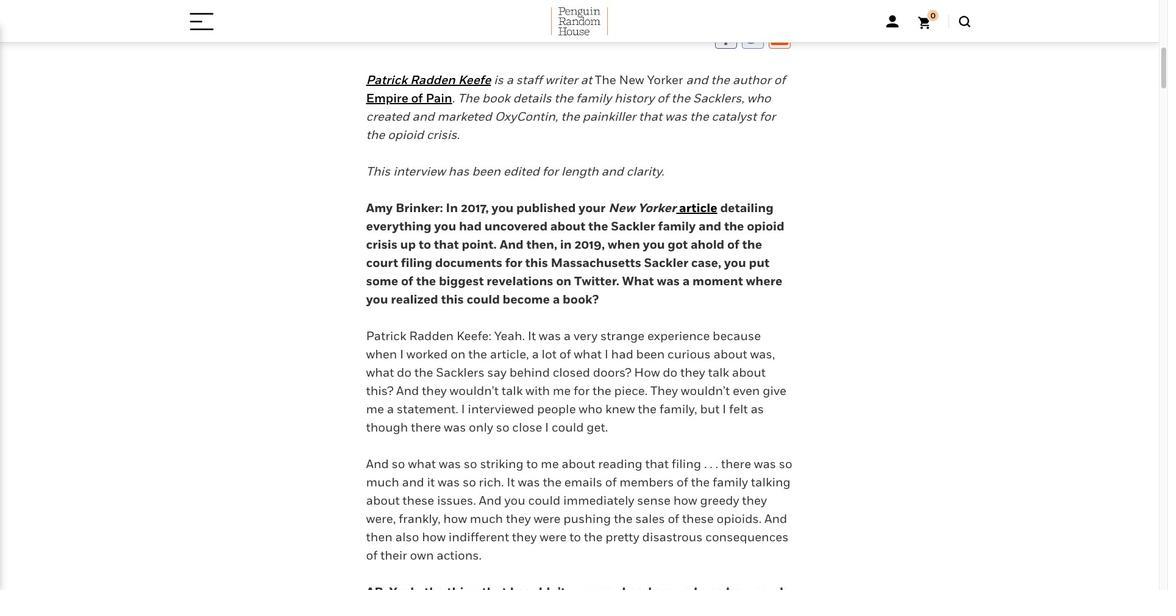Task type: locate. For each thing, give the bounding box(es) containing it.
these up frankly,
[[403, 493, 434, 508]]

felt
[[729, 402, 748, 417]]

and down rich.
[[479, 493, 502, 508]]

there down statement.
[[411, 420, 441, 435]]

rich.
[[479, 475, 504, 490]]

0 horizontal spatial on
[[451, 347, 466, 362]]

to right "up"
[[419, 237, 431, 252]]

0 vertical spatial to
[[419, 237, 431, 252]]

clarity.
[[627, 164, 665, 179]]

about up the 'in' at the left of page
[[551, 219, 586, 234]]

there inside patrick radden keefe: yeah. it was a very strange experience because when i worked on the article, a lot of what i had been curious about was, what do the sacklers say behind closed doors? how do they talk about this? and they wouldn't talk with me for the piece. they wouldn't even give me a statement. i interviewed people who knew the family, but i felt as though there was only so close i could get.
[[411, 420, 441, 435]]

wouldn't up 'but'
[[681, 384, 730, 398]]

lot
[[542, 347, 557, 362]]

so down interviewed
[[496, 420, 510, 435]]

1 vertical spatial that
[[434, 237, 459, 252]]

1 vertical spatial patrick
[[366, 329, 407, 343]]

article link
[[677, 201, 718, 215]]

1 horizontal spatial talk
[[708, 365, 730, 380]]

oxycontin,
[[495, 109, 558, 124]]

family up greedy on the bottom of the page
[[713, 475, 749, 490]]

family down the at
[[576, 91, 612, 105]]

at
[[581, 73, 592, 87]]

close
[[513, 420, 542, 435]]

0 vertical spatial much
[[366, 475, 399, 490]]

how up own
[[422, 530, 446, 545]]

has
[[448, 164, 469, 179]]

me
[[553, 384, 571, 398], [366, 402, 384, 417], [541, 457, 559, 471]]

yorker up history
[[647, 73, 684, 87]]

1 horizontal spatial it
[[528, 329, 536, 343]]

radden inside patrick radden keefe: yeah. it was a very strange experience because when i worked on the article, a lot of what i had been curious about was, what do the sacklers say behind closed doors? how do they talk about this? and they wouldn't talk with me for the piece. they wouldn't even give me a statement. i interviewed people who knew the family, but i felt as though there was only so close i could get.
[[409, 329, 454, 343]]

was left catalyst
[[665, 109, 688, 124]]

1 vertical spatial been
[[637, 347, 665, 362]]

a left very
[[564, 329, 571, 343]]

2 vertical spatial to
[[570, 530, 581, 545]]

0 horizontal spatial do
[[397, 365, 412, 380]]

0 vertical spatial family
[[576, 91, 612, 105]]

published
[[517, 201, 576, 215]]

0 horizontal spatial there
[[411, 420, 441, 435]]

opioids.
[[717, 512, 762, 526]]

empire
[[366, 91, 409, 105]]

it
[[528, 329, 536, 343], [507, 475, 515, 490]]

what inside and so what was so striking to me about reading that filing . . . there was so much and it was so rich. it was the emails of members of the family talking about these issues. and you could immediately sense how greedy they were, frankly, how much they were pushing the sales of these opioids. and then also how indifferent they were to the pretty disastrous consequences of their own actions.
[[408, 457, 436, 471]]

much
[[366, 475, 399, 490], [470, 512, 503, 526]]

were
[[534, 512, 561, 526], [540, 530, 567, 545]]

then,
[[527, 237, 558, 252]]

is
[[494, 73, 504, 87]]

and inside detailing everything you had uncovered about the sackler family and the opioid crisis up to that point. and then, in 2019, when you got ahold of the court filing documents for this massachusetts sackler case, you put some of the biggest revelations on twitter. what was a moment where you realized this could become a book?
[[500, 237, 524, 252]]

family up got at the top right
[[658, 219, 696, 234]]

then
[[366, 530, 393, 545]]

there up the talking
[[721, 457, 752, 471]]

2 vertical spatial that
[[646, 457, 669, 471]]

who inside patrick radden keefe: yeah. it was a very strange experience because when i worked on the article, a lot of what i had been curious about was, what do the sacklers say behind closed doors? how do they talk about this? and they wouldn't talk with me for the piece. they wouldn't even give me a statement. i interviewed people who knew the family, but i felt as though there was only so close i could get.
[[579, 402, 603, 417]]

1 horizontal spatial what
[[408, 457, 436, 471]]

you left got at the top right
[[643, 237, 665, 252]]

on inside detailing everything you had uncovered about the sackler family and the opioid crisis up to that point. and then, in 2019, when you got ahold of the court filing documents for this massachusetts sackler case, you put some of the biggest revelations on twitter. what was a moment where you realized this could become a book?
[[556, 274, 572, 288]]

of right ahold
[[728, 237, 740, 252]]

talk down curious
[[708, 365, 730, 380]]

0 vertical spatial yorker
[[647, 73, 684, 87]]

0 horizontal spatial opioid
[[388, 127, 424, 142]]

and inside patrick radden keefe is a staff writer at the new yorker and the author of empire of pain .
[[686, 73, 709, 87]]

article,
[[490, 347, 529, 362]]

1 horizontal spatial much
[[470, 512, 503, 526]]

0 vertical spatial when
[[608, 237, 640, 252]]

was down striking
[[518, 475, 540, 490]]

0 vertical spatial were
[[534, 512, 561, 526]]

of
[[774, 73, 786, 87], [411, 91, 423, 105], [657, 91, 669, 105], [728, 237, 740, 252], [401, 274, 414, 288], [560, 347, 571, 362], [606, 475, 617, 490], [677, 475, 689, 490], [668, 512, 680, 526], [366, 548, 378, 563]]

and inside the book details the family history of the sacklers, who created and marketed oxycontin, the painkiller that was the catalyst for the opioid crisis.
[[412, 109, 435, 124]]

that up documents in the left of the page
[[434, 237, 459, 252]]

was
[[665, 109, 688, 124], [657, 274, 680, 288], [539, 329, 561, 343], [444, 420, 466, 435], [439, 457, 461, 471], [754, 457, 777, 471], [438, 475, 460, 490], [518, 475, 540, 490]]

0 vertical spatial new
[[619, 73, 645, 87]]

radden inside patrick radden keefe is a staff writer at the new yorker and the author of empire of pain .
[[410, 73, 456, 87]]

1 vertical spatial had
[[612, 347, 634, 362]]

was,
[[750, 347, 775, 362]]

1 vertical spatial could
[[552, 420, 584, 435]]

and up statement.
[[397, 384, 419, 398]]

0 vertical spatial there
[[411, 420, 441, 435]]

0 vertical spatial been
[[472, 164, 501, 179]]

they
[[681, 365, 706, 380], [422, 384, 447, 398], [742, 493, 767, 508], [506, 512, 531, 526], [512, 530, 537, 545]]

1 horizontal spatial do
[[663, 365, 678, 380]]

i left the worked
[[400, 347, 404, 362]]

what
[[574, 347, 602, 362], [366, 365, 394, 380], [408, 457, 436, 471]]

patrick inside patrick radden keefe: yeah. it was a very strange experience because when i worked on the article, a lot of what i had been curious about was, what do the sacklers say behind closed doors? how do they talk about this? and they wouldn't talk with me for the piece. they wouldn't even give me a statement. i interviewed people who knew the family, but i felt as though there was only so close i could get.
[[366, 329, 407, 343]]

of right author
[[774, 73, 786, 87]]

0 vertical spatial had
[[459, 219, 482, 234]]

the up the sacklers,
[[711, 73, 730, 87]]

0 horizontal spatial what
[[366, 365, 394, 380]]

when up this?
[[366, 347, 397, 362]]

had down strange
[[612, 347, 634, 362]]

this
[[366, 164, 391, 179]]

1 horizontal spatial the
[[595, 73, 617, 87]]

was left only on the left bottom
[[444, 420, 466, 435]]

interview with patrick radden keefe image
[[580, 0, 1073, 493], [580, 0, 1073, 15]]

they up opioids.
[[742, 493, 767, 508]]

the up marketed
[[458, 91, 479, 105]]

could down the people in the bottom left of the page
[[552, 420, 584, 435]]

the down the sacklers,
[[690, 109, 709, 124]]

me down close
[[541, 457, 559, 471]]

uncovered
[[485, 219, 548, 234]]

0 vertical spatial sackler
[[611, 219, 656, 234]]

sense
[[637, 493, 671, 508]]

worked
[[407, 347, 448, 362]]

book
[[482, 91, 510, 105]]

striking
[[480, 457, 524, 471]]

the left the sacklers,
[[672, 91, 691, 105]]

2 horizontal spatial family
[[713, 475, 749, 490]]

catalyst
[[712, 109, 757, 124]]

1 horizontal spatial opioid
[[747, 219, 785, 234]]

even
[[733, 384, 760, 398]]

talking
[[751, 475, 791, 490]]

1 horizontal spatial filing
[[672, 457, 702, 471]]

and down uncovered
[[500, 237, 524, 252]]

i right close
[[545, 420, 549, 435]]

sackler down got at the top right
[[644, 256, 689, 270]]

me up the people in the bottom left of the page
[[553, 384, 571, 398]]

1 vertical spatial what
[[366, 365, 394, 380]]

become
[[503, 292, 550, 307]]

0 vertical spatial talk
[[708, 365, 730, 380]]

0 horizontal spatial filing
[[401, 256, 433, 270]]

0 vertical spatial that
[[639, 109, 663, 124]]

1 horizontal spatial on
[[556, 274, 572, 288]]

was right what
[[657, 274, 680, 288]]

.
[[452, 91, 455, 105], [704, 457, 707, 471], [710, 457, 713, 471], [716, 457, 719, 471]]

about
[[551, 219, 586, 234], [714, 347, 748, 362], [732, 365, 766, 380], [562, 457, 596, 471], [366, 493, 400, 508]]

much up indifferent
[[470, 512, 503, 526]]

and up consequences
[[765, 512, 788, 526]]

behind
[[510, 365, 550, 380]]

0 vertical spatial filing
[[401, 256, 433, 270]]

me inside and so what was so striking to me about reading that filing . . . there was so much and it was so rich. it was the emails of members of the family talking about these issues. and you could immediately sense how greedy they were, frankly, how much they were pushing the sales of these opioids. and then also how indifferent they were to the pretty disastrous consequences of their own actions.
[[541, 457, 559, 471]]

of inside the book details the family history of the sacklers, who created and marketed oxycontin, the painkiller that was the catalyst for the opioid crisis.
[[657, 91, 669, 105]]

1 horizontal spatial there
[[721, 457, 752, 471]]

for down closed
[[574, 384, 590, 398]]

1 vertical spatial there
[[721, 457, 752, 471]]

0 horizontal spatial had
[[459, 219, 482, 234]]

been
[[472, 164, 501, 179], [637, 347, 665, 362]]

twitter image
[[747, 31, 760, 46]]

0 horizontal spatial this
[[441, 292, 464, 307]]

shopping cart image
[[918, 10, 939, 29]]

as
[[751, 402, 764, 417]]

1 horizontal spatial been
[[637, 347, 665, 362]]

filing inside and so what was so striking to me about reading that filing . . . there was so much and it was so rich. it was the emails of members of the family talking about these issues. and you could immediately sense how greedy they were, frankly, how much they were pushing the sales of these opioids. and then also how indifferent they were to the pretty disastrous consequences of their own actions.
[[672, 457, 702, 471]]

2 wouldn't from the left
[[681, 384, 730, 398]]

0 vertical spatial opioid
[[388, 127, 424, 142]]

1 horizontal spatial this
[[526, 256, 548, 270]]

0 vertical spatial it
[[528, 329, 536, 343]]

that inside the book details the family history of the sacklers, who created and marketed oxycontin, the painkiller that was the catalyst for the opioid crisis.
[[639, 109, 663, 124]]

was inside detailing everything you had uncovered about the sackler family and the opioid crisis up to that point. and then, in 2019, when you got ahold of the court filing documents for this massachusetts sackler case, you put some of the biggest revelations on twitter. what was a moment where you realized this could become a book?
[[657, 274, 680, 288]]

greedy
[[700, 493, 740, 508]]

you down the some
[[366, 292, 388, 307]]

was up the talking
[[754, 457, 777, 471]]

the book details the family history of the sacklers, who created and marketed oxycontin, the painkiller that was the catalyst for the opioid crisis.
[[366, 91, 776, 142]]

it right rich.
[[507, 475, 515, 490]]

the
[[595, 73, 617, 87], [458, 91, 479, 105]]

amy
[[366, 201, 393, 215]]

wouldn't down sacklers
[[450, 384, 499, 398]]

filing down "up"
[[401, 256, 433, 270]]

so left rich.
[[463, 475, 476, 490]]

2 patrick from the top
[[366, 329, 407, 343]]

give
[[763, 384, 787, 398]]

the inside patrick radden keefe is a staff writer at the new yorker and the author of empire of pain .
[[595, 73, 617, 87]]

do down the worked
[[397, 365, 412, 380]]

the
[[711, 73, 730, 87], [555, 91, 573, 105], [672, 91, 691, 105], [561, 109, 580, 124], [690, 109, 709, 124], [366, 127, 385, 142], [589, 219, 609, 234], [725, 219, 744, 234], [743, 237, 763, 252], [416, 274, 436, 288], [469, 347, 487, 362], [415, 365, 433, 380], [593, 384, 612, 398], [638, 402, 657, 417], [543, 475, 562, 490], [691, 475, 710, 490], [614, 512, 633, 526], [584, 530, 603, 545]]

1 horizontal spatial had
[[612, 347, 634, 362]]

people
[[537, 402, 576, 417]]

1 vertical spatial the
[[458, 91, 479, 105]]

yorker down 'clarity.'
[[638, 201, 677, 215]]

1 vertical spatial when
[[366, 347, 397, 362]]

revelations
[[487, 274, 554, 288]]

on up book?
[[556, 274, 572, 288]]

2 horizontal spatial what
[[574, 347, 602, 362]]

0 vertical spatial on
[[556, 274, 572, 288]]

staff
[[516, 73, 543, 87]]

1 patrick from the top
[[366, 73, 408, 87]]

0 vertical spatial radden
[[410, 73, 456, 87]]

radden for keefe:
[[409, 329, 454, 343]]

1 vertical spatial filing
[[672, 457, 702, 471]]

patrick down realized
[[366, 329, 407, 343]]

to
[[419, 237, 431, 252], [527, 457, 538, 471], [570, 530, 581, 545]]

0 horizontal spatial wouldn't
[[450, 384, 499, 398]]

on up sacklers
[[451, 347, 466, 362]]

these down greedy on the bottom of the page
[[682, 512, 714, 526]]

of right members
[[677, 475, 689, 490]]

could left immediately at the bottom of the page
[[529, 493, 561, 508]]

of down "patrick radden keefe" link
[[411, 91, 423, 105]]

2 horizontal spatial to
[[570, 530, 581, 545]]

edited
[[504, 164, 540, 179]]

1 horizontal spatial when
[[608, 237, 640, 252]]

0 vertical spatial patrick
[[366, 73, 408, 87]]

a
[[507, 73, 514, 87], [683, 274, 690, 288], [553, 292, 560, 307], [564, 329, 571, 343], [532, 347, 539, 362], [387, 402, 394, 417]]

1 horizontal spatial family
[[658, 219, 696, 234]]

for inside detailing everything you had uncovered about the sackler family and the opioid crisis up to that point. and then, in 2019, when you got ahold of the court filing documents for this massachusetts sackler case, you put some of the biggest revelations on twitter. what was a moment where you realized this could become a book?
[[505, 256, 523, 270]]

1 vertical spatial who
[[579, 402, 603, 417]]

0 horizontal spatial who
[[579, 402, 603, 417]]

about down because
[[714, 347, 748, 362]]

the up 'pretty'
[[614, 512, 633, 526]]

0 horizontal spatial talk
[[502, 384, 523, 398]]

0 horizontal spatial when
[[366, 347, 397, 362]]

the inside the book details the family history of the sacklers, who created and marketed oxycontin, the painkiller that was the catalyst for the opioid crisis.
[[458, 91, 479, 105]]

they down curious
[[681, 365, 706, 380]]

they up statement.
[[422, 384, 447, 398]]

1 vertical spatial family
[[658, 219, 696, 234]]

crisis.
[[427, 127, 460, 142]]

0 vertical spatial could
[[467, 292, 500, 307]]

patrick up empire
[[366, 73, 408, 87]]

1 do from the left
[[397, 365, 412, 380]]

it inside and so what was so striking to me about reading that filing . . . there was so much and it was so rich. it was the emails of members of the family talking about these issues. and you could immediately sense how greedy they were, frankly, how much they were pushing the sales of these opioids. and then also how indifferent they were to the pretty disastrous consequences of their own actions.
[[507, 475, 515, 490]]

family inside detailing everything you had uncovered about the sackler family and the opioid crisis up to that point. and then, in 2019, when you got ahold of the court filing documents for this massachusetts sackler case, you put some of the biggest revelations on twitter. what was a moment where you realized this could become a book?
[[658, 219, 696, 234]]

1 vertical spatial to
[[527, 457, 538, 471]]

1 horizontal spatial who
[[748, 91, 771, 105]]

who
[[748, 91, 771, 105], [579, 402, 603, 417]]

0 horizontal spatial family
[[576, 91, 612, 105]]

when up massachusetts
[[608, 237, 640, 252]]

what up it on the left bottom
[[408, 457, 436, 471]]

patrick inside patrick radden keefe is a staff writer at the new yorker and the author of empire of pain .
[[366, 73, 408, 87]]

yorker inside patrick radden keefe is a staff writer at the new yorker and the author of empire of pain .
[[647, 73, 684, 87]]

1 vertical spatial these
[[682, 512, 714, 526]]

they
[[651, 384, 678, 398]]

consequences
[[706, 530, 789, 545]]

0 horizontal spatial these
[[403, 493, 434, 508]]

2 vertical spatial family
[[713, 475, 749, 490]]

patrick radden keefe: yeah. it was a very strange experience because when i worked on the article, a lot of what i had been curious about was, what do the sacklers say behind closed doors? how do they talk about this? and they wouldn't talk with me for the piece. they wouldn't even give me a statement. i interviewed people who knew the family, but i felt as though there was only so close i could get.
[[366, 329, 787, 435]]

0 horizontal spatial to
[[419, 237, 431, 252]]

2 vertical spatial could
[[529, 493, 561, 508]]

reading
[[598, 457, 643, 471]]

had inside detailing everything you had uncovered about the sackler family and the opioid crisis up to that point. and then, in 2019, when you got ahold of the court filing documents for this massachusetts sackler case, you put some of the biggest revelations on twitter. what was a moment where you realized this could become a book?
[[459, 219, 482, 234]]

and right length
[[602, 164, 624, 179]]

and inside detailing everything you had uncovered about the sackler family and the opioid crisis up to that point. and then, in 2019, when you got ahold of the court filing documents for this massachusetts sackler case, you put some of the biggest revelations on twitter. what was a moment where you realized this could become a book?
[[699, 219, 722, 234]]

was up the lot
[[539, 329, 561, 343]]

2 vertical spatial me
[[541, 457, 559, 471]]

0 horizontal spatial the
[[458, 91, 479, 105]]

0 vertical spatial these
[[403, 493, 434, 508]]

patrick
[[366, 73, 408, 87], [366, 329, 407, 343]]

yorker
[[647, 73, 684, 87], [638, 201, 677, 215]]

you inside and so what was so striking to me about reading that filing . . . there was so much and it was so rich. it was the emails of members of the family talking about these issues. and you could immediately sense how greedy they were, frankly, how much they were pushing the sales of these opioids. and then also how indifferent they were to the pretty disastrous consequences of their own actions.
[[505, 493, 526, 508]]

that
[[639, 109, 663, 124], [434, 237, 459, 252], [646, 457, 669, 471]]

put
[[749, 256, 770, 270]]

to down pushing
[[570, 530, 581, 545]]

1 horizontal spatial these
[[682, 512, 714, 526]]

1 vertical spatial on
[[451, 347, 466, 362]]

what up this?
[[366, 365, 394, 380]]

2 vertical spatial what
[[408, 457, 436, 471]]

and up the sacklers,
[[686, 73, 709, 87]]

what down very
[[574, 347, 602, 362]]

new right your
[[609, 201, 635, 215]]

new inside patrick radden keefe is a staff writer at the new yorker and the author of empire of pain .
[[619, 73, 645, 87]]

a left the moment
[[683, 274, 690, 288]]

when inside patrick radden keefe: yeah. it was a very strange experience because when i worked on the article, a lot of what i had been curious about was, what do the sacklers say behind closed doors? how do they talk about this? and they wouldn't talk with me for the piece. they wouldn't even give me a statement. i interviewed people who knew the family, but i felt as though there was only so close i could get.
[[366, 347, 397, 362]]

sackler up massachusetts
[[611, 219, 656, 234]]

for up revelations
[[505, 256, 523, 270]]

0 horizontal spatial much
[[366, 475, 399, 490]]

opioid down created
[[388, 127, 424, 142]]

radden up the worked
[[409, 329, 454, 343]]

much up 'were,'
[[366, 475, 399, 490]]

1 horizontal spatial to
[[527, 457, 538, 471]]

1 vertical spatial it
[[507, 475, 515, 490]]

filing
[[401, 256, 433, 270], [672, 457, 702, 471]]

opioid inside detailing everything you had uncovered about the sackler family and the opioid crisis up to that point. and then, in 2019, when you got ahold of the court filing documents for this massachusetts sackler case, you put some of the biggest revelations on twitter. what was a moment where you realized this could become a book?
[[747, 219, 785, 234]]

0 vertical spatial the
[[595, 73, 617, 87]]

when inside detailing everything you had uncovered about the sackler family and the opioid crisis up to that point. and then, in 2019, when you got ahold of the court filing documents for this massachusetts sackler case, you put some of the biggest revelations on twitter. what was a moment where you realized this could become a book?
[[608, 237, 640, 252]]

1 vertical spatial radden
[[409, 329, 454, 343]]

of inside patrick radden keefe: yeah. it was a very strange experience because when i worked on the article, a lot of what i had been curious about was, what do the sacklers say behind closed doors? how do they talk about this? and they wouldn't talk with me for the piece. they wouldn't even give me a statement. i interviewed people who knew the family, but i felt as though there was only so close i could get.
[[560, 347, 571, 362]]

1 horizontal spatial wouldn't
[[681, 384, 730, 398]]

court
[[366, 256, 398, 270]]

0 vertical spatial what
[[574, 347, 602, 362]]

for inside the book details the family history of the sacklers, who created and marketed oxycontin, the painkiller that was the catalyst for the opioid crisis.
[[760, 109, 776, 124]]

get.
[[587, 420, 608, 435]]

0 horizontal spatial it
[[507, 475, 515, 490]]

0 vertical spatial who
[[748, 91, 771, 105]]

so down though
[[392, 457, 405, 471]]

and inside patrick radden keefe: yeah. it was a very strange experience because when i worked on the article, a lot of what i had been curious about was, what do the sacklers say behind closed doors? how do they talk about this? and they wouldn't talk with me for the piece. they wouldn't even give me a statement. i interviewed people who knew the family, but i felt as though there was only so close i could get.
[[397, 384, 419, 398]]

who inside the book details the family history of the sacklers, who created and marketed oxycontin, the painkiller that was the catalyst for the opioid crisis.
[[748, 91, 771, 105]]

facebook image
[[722, 31, 731, 46]]

1 vertical spatial opioid
[[747, 219, 785, 234]]

had down "2017,"
[[459, 219, 482, 234]]

your
[[579, 201, 606, 215]]



Task type: describe. For each thing, give the bounding box(es) containing it.
empire of pain link
[[366, 91, 452, 105]]

members
[[620, 475, 674, 490]]

the down the worked
[[415, 365, 433, 380]]

keefe
[[458, 73, 491, 87]]

the down the keefe:
[[469, 347, 487, 362]]

article
[[679, 201, 718, 215]]

interviewed
[[468, 402, 534, 417]]

of down reading
[[606, 475, 617, 490]]

a left book?
[[553, 292, 560, 307]]

2019,
[[575, 237, 605, 252]]

you left "put"
[[724, 256, 746, 270]]

family inside and so what was so striking to me about reading that filing . . . there was so much and it was so rich. it was the emails of members of the family talking about these issues. and you could immediately sense how greedy they were, frankly, how much they were pushing the sales of these opioids. and then also how indifferent they were to the pretty disastrous consequences of their own actions.
[[713, 475, 749, 490]]

1 vertical spatial new
[[609, 201, 635, 215]]

could inside patrick radden keefe: yeah. it was a very strange experience because when i worked on the article, a lot of what i had been curious about was, what do the sacklers say behind closed doors? how do they talk about this? and they wouldn't talk with me for the piece. they wouldn't even give me a statement. i interviewed people who knew the family, but i felt as though there was only so close i could get.
[[552, 420, 584, 435]]

only
[[469, 420, 493, 435]]

the up greedy on the bottom of the page
[[691, 475, 710, 490]]

could inside detailing everything you had uncovered about the sackler family and the opioid crisis up to that point. and then, in 2019, when you got ahold of the court filing documents for this massachusetts sackler case, you put some of the biggest revelations on twitter. what was a moment where you realized this could become a book?
[[467, 292, 500, 307]]

1 vertical spatial yorker
[[638, 201, 677, 215]]

the left 'emails'
[[543, 475, 562, 490]]

family inside the book details the family history of the sacklers, who created and marketed oxycontin, the painkiller that was the catalyst for the opioid crisis.
[[576, 91, 612, 105]]

what
[[623, 274, 654, 288]]

in
[[560, 237, 572, 252]]

0 vertical spatial how
[[674, 493, 698, 508]]

doors?
[[593, 365, 632, 380]]

details
[[513, 91, 552, 105]]

length
[[562, 164, 599, 179]]

writer
[[545, 73, 578, 87]]

this interview has been edited for length and clarity.
[[366, 164, 665, 179]]

1 vertical spatial this
[[441, 292, 464, 307]]

the down the writer
[[555, 91, 573, 105]]

the down 'piece.'
[[638, 402, 657, 417]]

the up "put"
[[743, 237, 763, 252]]

knew
[[606, 402, 635, 417]]

1 vertical spatial talk
[[502, 384, 523, 398]]

so up the talking
[[779, 457, 793, 471]]

sign in image
[[887, 15, 899, 27]]

1 vertical spatial me
[[366, 402, 384, 417]]

they right indifferent
[[512, 530, 537, 545]]

envelope image
[[771, 29, 789, 47]]

in
[[446, 201, 458, 215]]

penguin random house image
[[551, 7, 608, 35]]

got
[[668, 237, 688, 252]]

this?
[[366, 384, 394, 398]]

emails
[[565, 475, 603, 490]]

were,
[[366, 512, 396, 526]]

and so what was so striking to me about reading that filing . . . there was so much and it was so rich. it was the emails of members of the family talking about these issues. and you could immediately sense how greedy they were, frankly, how much they were pushing the sales of these opioids. and then also how indifferent they were to the pretty disastrous consequences of their own actions.
[[366, 457, 793, 563]]

biggest
[[439, 274, 484, 288]]

though
[[366, 420, 408, 435]]

issues.
[[437, 493, 476, 508]]

had inside patrick radden keefe: yeah. it was a very strange experience because when i worked on the article, a lot of what i had been curious about was, what do the sacklers say behind closed doors? how do they talk about this? and they wouldn't talk with me for the piece. they wouldn't even give me a statement. i interviewed people who knew the family, but i felt as though there was only so close i could get.
[[612, 347, 634, 362]]

pushing
[[564, 512, 611, 526]]

of up disastrous
[[668, 512, 680, 526]]

interview
[[393, 164, 446, 179]]

you up uncovered
[[492, 201, 514, 215]]

so left striking
[[464, 457, 477, 471]]

for inside patrick radden keefe: yeah. it was a very strange experience because when i worked on the article, a lot of what i had been curious about was, what do the sacklers say behind closed doors? how do they talk about this? and they wouldn't talk with me for the piece. they wouldn't even give me a statement. i interviewed people who knew the family, but i felt as though there was only so close i could get.
[[574, 384, 590, 398]]

statement.
[[397, 402, 459, 417]]

filing inside detailing everything you had uncovered about the sackler family and the opioid crisis up to that point. and then, in 2019, when you got ahold of the court filing documents for this massachusetts sackler case, you put some of the biggest revelations on twitter. what was a moment where you realized this could become a book?
[[401, 256, 433, 270]]

been inside patrick radden keefe: yeah. it was a very strange experience because when i worked on the article, a lot of what i had been curious about was, what do the sacklers say behind closed doors? how do they talk about this? and they wouldn't talk with me for the piece. they wouldn't even give me a statement. i interviewed people who knew the family, but i felt as though there was only so close i could get.
[[637, 347, 665, 362]]

immediately
[[564, 493, 635, 508]]

of down 'then'
[[366, 548, 378, 563]]

marketed
[[438, 109, 492, 124]]

pretty
[[606, 530, 640, 545]]

the down pushing
[[584, 530, 603, 545]]

that inside detailing everything you had uncovered about the sackler family and the opioid crisis up to that point. and then, in 2019, when you got ahold of the court filing documents for this massachusetts sackler case, you put some of the biggest revelations on twitter. what was a moment where you realized this could become a book?
[[434, 237, 459, 252]]

brinker:
[[396, 201, 443, 215]]

that inside and so what was so striking to me about reading that filing . . . there was so much and it was so rich. it was the emails of members of the family talking about these issues. and you could immediately sense how greedy they were, frankly, how much they were pushing the sales of these opioids. and then also how indifferent they were to the pretty disastrous consequences of their own actions.
[[646, 457, 669, 471]]

patrick radden keefe link
[[366, 73, 491, 87]]

realized
[[391, 292, 438, 307]]

patrick for patrick radden keefe is a staff writer at the new yorker and the author of empire of pain .
[[366, 73, 408, 87]]

the down doors? at the bottom right of the page
[[593, 384, 612, 398]]

about up 'emails'
[[562, 457, 596, 471]]

you down in
[[434, 219, 456, 234]]

it inside patrick radden keefe: yeah. it was a very strange experience because when i worked on the article, a lot of what i had been curious about was, what do the sacklers say behind closed doors? how do they talk about this? and they wouldn't talk with me for the piece. they wouldn't even give me a statement. i interviewed people who knew the family, but i felt as though there was only so close i could get.
[[528, 329, 536, 343]]

0 vertical spatial this
[[526, 256, 548, 270]]

detailing
[[721, 201, 774, 215]]

patrick for patrick radden keefe: yeah. it was a very strange experience because when i worked on the article, a lot of what i had been curious about was, what do the sacklers say behind closed doors? how do they talk about this? and they wouldn't talk with me for the piece. they wouldn't even give me a statement. i interviewed people who knew the family, but i felt as though there was only so close i could get.
[[366, 329, 407, 343]]

0 vertical spatial me
[[553, 384, 571, 398]]

detailing everything you had uncovered about the sackler family and the opioid crisis up to that point. and then, in 2019, when you got ahold of the court filing documents for this massachusetts sackler case, you put some of the biggest revelations on twitter. what was a moment where you realized this could become a book?
[[366, 201, 785, 307]]

sales
[[636, 512, 665, 526]]

i right statement.
[[461, 402, 465, 417]]

the down your
[[589, 219, 609, 234]]

twitter.
[[575, 274, 620, 288]]

history
[[615, 91, 655, 105]]

to inside detailing everything you had uncovered about the sackler family and the opioid crisis up to that point. and then, in 2019, when you got ahold of the court filing documents for this massachusetts sackler case, you put some of the biggest revelations on twitter. what was a moment where you realized this could become a book?
[[419, 237, 431, 252]]

strange
[[601, 329, 645, 343]]

for right edited
[[543, 164, 559, 179]]

indifferent
[[449, 530, 509, 545]]

point.
[[462, 237, 497, 252]]

1 vertical spatial much
[[470, 512, 503, 526]]

there inside and so what was so striking to me about reading that filing . . . there was so much and it was so rich. it was the emails of members of the family talking about these issues. and you could immediately sense how greedy they were, frankly, how much they were pushing the sales of these opioids. and then also how indifferent they were to the pretty disastrous consequences of their own actions.
[[721, 457, 752, 471]]

ahold
[[691, 237, 725, 252]]

frankly,
[[399, 512, 441, 526]]

the down created
[[366, 127, 385, 142]]

about inside detailing everything you had uncovered about the sackler family and the opioid crisis up to that point. and then, in 2019, when you got ahold of the court filing documents for this massachusetts sackler case, you put some of the biggest revelations on twitter. what was a moment where you realized this could become a book?
[[551, 219, 586, 234]]

closed
[[553, 365, 590, 380]]

say
[[488, 365, 507, 380]]

but
[[700, 402, 720, 417]]

0 horizontal spatial been
[[472, 164, 501, 179]]

and down though
[[366, 457, 389, 471]]

some
[[366, 274, 398, 288]]

was right it on the left bottom
[[438, 475, 460, 490]]

curious
[[668, 347, 711, 362]]

how
[[635, 365, 660, 380]]

i left felt
[[723, 402, 727, 417]]

the down patrick radden keefe is a staff writer at the new yorker and the author of empire of pain .
[[561, 109, 580, 124]]

painkiller
[[583, 109, 636, 124]]

created
[[366, 109, 410, 124]]

disastrous
[[643, 530, 703, 545]]

a inside patrick radden keefe is a staff writer at the new yorker and the author of empire of pain .
[[507, 73, 514, 87]]

and inside and so what was so striking to me about reading that filing . . . there was so much and it was so rich. it was the emails of members of the family talking about these issues. and you could immediately sense how greedy they were, frankly, how much they were pushing the sales of these opioids. and then also how indifferent they were to the pretty disastrous consequences of their own actions.
[[402, 475, 424, 490]]

a left the lot
[[532, 347, 539, 362]]

up
[[400, 237, 416, 252]]

was up issues.
[[439, 457, 461, 471]]

2017,
[[461, 201, 489, 215]]

opioid inside the book details the family history of the sacklers, who created and marketed oxycontin, the painkiller that was the catalyst for the opioid crisis.
[[388, 127, 424, 142]]

. inside patrick radden keefe is a staff writer at the new yorker and the author of empire of pain .
[[452, 91, 455, 105]]

book?
[[563, 292, 599, 307]]

1 vertical spatial sackler
[[644, 256, 689, 270]]

2 do from the left
[[663, 365, 678, 380]]

the up realized
[[416, 274, 436, 288]]

was inside the book details the family history of the sacklers, who created and marketed oxycontin, the painkiller that was the catalyst for the opioid crisis.
[[665, 109, 688, 124]]

so inside patrick radden keefe: yeah. it was a very strange experience because when i worked on the article, a lot of what i had been curious about was, what do the sacklers say behind closed doors? how do they talk about this? and they wouldn't talk with me for the piece. they wouldn't even give me a statement. i interviewed people who knew the family, but i felt as though there was only so close i could get.
[[496, 420, 510, 435]]

the inside patrick radden keefe is a staff writer at the new yorker and the author of empire of pain .
[[711, 73, 730, 87]]

documents
[[435, 256, 503, 270]]

sacklers,
[[693, 91, 745, 105]]

because
[[713, 329, 761, 343]]

about up 'were,'
[[366, 493, 400, 508]]

on inside patrick radden keefe: yeah. it was a very strange experience because when i worked on the article, a lot of what i had been curious about was, what do the sacklers say behind closed doors? how do they talk about this? and they wouldn't talk with me for the piece. they wouldn't even give me a statement. i interviewed people who knew the family, but i felt as though there was only so close i could get.
[[451, 347, 466, 362]]

where
[[746, 274, 783, 288]]

they up indifferent
[[506, 512, 531, 526]]

2 vertical spatial how
[[422, 530, 446, 545]]

own
[[410, 548, 434, 563]]

search image
[[959, 16, 971, 27]]

the down the detailing
[[725, 219, 744, 234]]

crisis
[[366, 237, 398, 252]]

1 vertical spatial were
[[540, 530, 567, 545]]

piece.
[[615, 384, 648, 398]]

1 vertical spatial how
[[444, 512, 467, 526]]

a up though
[[387, 402, 394, 417]]

1 wouldn't from the left
[[450, 384, 499, 398]]

sacklers
[[436, 365, 485, 380]]

i up doors? at the bottom right of the page
[[605, 347, 609, 362]]

yeah.
[[494, 329, 525, 343]]

family,
[[660, 402, 698, 417]]

radden for keefe
[[410, 73, 456, 87]]

it
[[427, 475, 435, 490]]

about up even
[[732, 365, 766, 380]]

everything
[[366, 219, 432, 234]]

actions.
[[437, 548, 482, 563]]

case,
[[692, 256, 722, 270]]

patrick radden keefe is a staff writer at the new yorker and the author of empire of pain .
[[366, 73, 786, 105]]

of up realized
[[401, 274, 414, 288]]

could inside and so what was so striking to me about reading that filing . . . there was so much and it was so rich. it was the emails of members of the family talking about these issues. and you could immediately sense how greedy they were, frankly, how much they were pushing the sales of these opioids. and then also how indifferent they were to the pretty disastrous consequences of their own actions.
[[529, 493, 561, 508]]



Task type: vqa. For each thing, say whether or not it's contained in the screenshot.
Matt Jones
no



